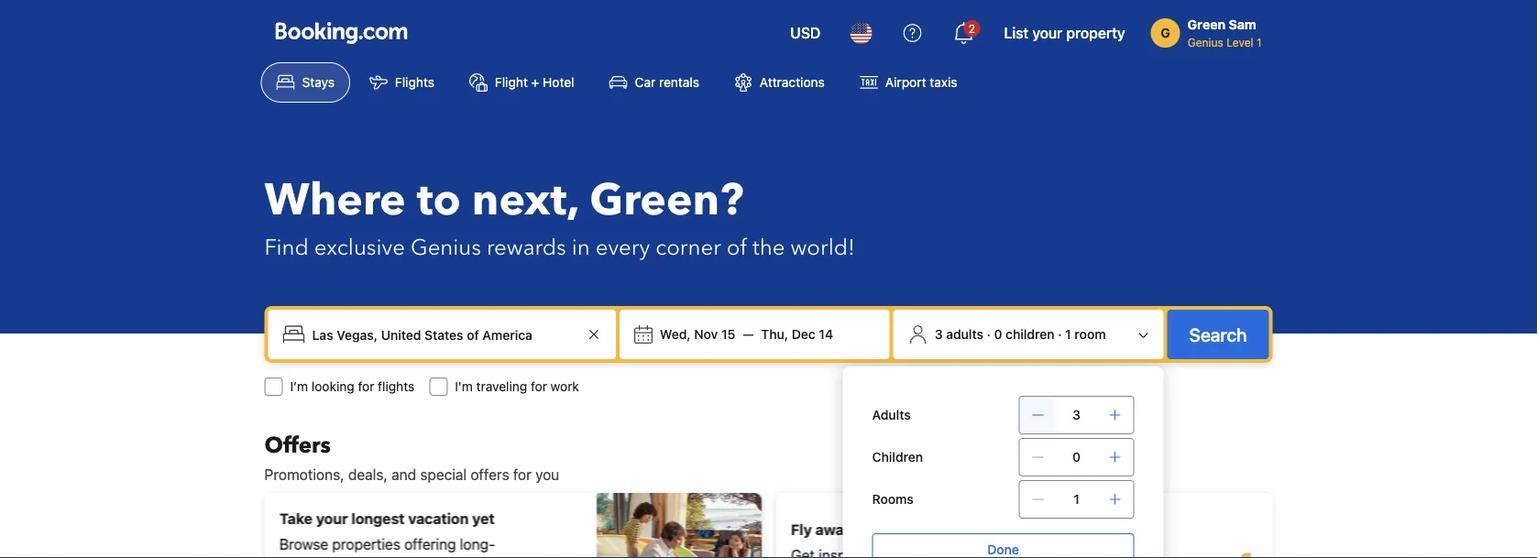 Task type: locate. For each thing, give the bounding box(es) containing it.
offers promotions, deals, and special offers for you
[[265, 430, 560, 484]]

at
[[396, 558, 409, 558]]

1 inside the green sam genius level 1
[[1257, 36, 1262, 49]]

2 vertical spatial 1
[[1074, 492, 1080, 507]]

usd
[[791, 24, 821, 42]]

vacation up the offering
[[408, 510, 468, 528]]

· right adults
[[987, 327, 991, 342]]

0 vertical spatial genius
[[1188, 36, 1224, 49]]

find
[[265, 232, 309, 263]]

level
[[1227, 36, 1254, 49]]

dec
[[792, 327, 816, 342]]

fly away to your dream vacation
[[791, 521, 1018, 539]]

for left work
[[531, 379, 547, 394]]

2 horizontal spatial your
[[1033, 24, 1063, 42]]

3
[[935, 327, 943, 342], [1073, 408, 1081, 423]]

genius left rewards
[[411, 232, 481, 263]]

1
[[1257, 36, 1262, 49], [1065, 327, 1072, 342], [1074, 492, 1080, 507]]

special
[[420, 466, 467, 484]]

0 horizontal spatial genius
[[411, 232, 481, 263]]

list your property link
[[993, 11, 1137, 55]]

your down rooms
[[873, 521, 905, 539]]

3 for 3
[[1073, 408, 1081, 423]]

0 horizontal spatial vacation
[[408, 510, 468, 528]]

0 vertical spatial to
[[417, 171, 461, 231]]

to left next,
[[417, 171, 461, 231]]

genius
[[1188, 36, 1224, 49], [411, 232, 481, 263]]

your inside take your longest vacation yet browse properties offering long- term stays, many at reduce
[[316, 510, 348, 528]]

2 horizontal spatial 1
[[1257, 36, 1262, 49]]

your for list
[[1033, 24, 1063, 42]]

car
[[635, 75, 656, 90]]

looking
[[312, 379, 355, 394]]

done button
[[872, 534, 1135, 558]]

0 horizontal spatial ·
[[987, 327, 991, 342]]

wed, nov 15 button
[[653, 318, 743, 351]]

·
[[987, 327, 991, 342], [1058, 327, 1062, 342]]

sam
[[1229, 17, 1257, 32]]

1 up done button
[[1074, 492, 1080, 507]]

away
[[815, 521, 852, 539]]

1 horizontal spatial vacation
[[958, 521, 1018, 539]]

children
[[1006, 327, 1055, 342]]

1 left room
[[1065, 327, 1072, 342]]

airport taxis
[[885, 75, 958, 90]]

for left you
[[513, 466, 532, 484]]

for for looking
[[358, 379, 374, 394]]

3 inside button
[[935, 327, 943, 342]]

to inside where to next, green? find exclusive genius rewards in every corner of the world!
[[417, 171, 461, 231]]

long-
[[460, 536, 495, 553]]

1 · from the left
[[987, 327, 991, 342]]

3 left adults
[[935, 327, 943, 342]]

1 horizontal spatial 3
[[1073, 408, 1081, 423]]

0 vertical spatial 3
[[935, 327, 943, 342]]

g
[[1161, 25, 1171, 40]]

· right children
[[1058, 327, 1062, 342]]

corner
[[656, 232, 721, 263]]

1 horizontal spatial ·
[[1058, 327, 1062, 342]]

—
[[743, 327, 754, 342]]

take your longest vacation yet browse properties offering long- term stays, many at reduce
[[279, 510, 495, 558]]

0 horizontal spatial 3
[[935, 327, 943, 342]]

i'm traveling for work
[[455, 379, 579, 394]]

3 down room
[[1073, 408, 1081, 423]]

0 horizontal spatial to
[[417, 171, 461, 231]]

vacation
[[408, 510, 468, 528], [958, 521, 1018, 539]]

vacation up done
[[958, 521, 1018, 539]]

1 inside button
[[1065, 327, 1072, 342]]

search
[[1190, 324, 1247, 345]]

0 horizontal spatial 0
[[994, 327, 1003, 342]]

1 vertical spatial 1
[[1065, 327, 1072, 342]]

0 horizontal spatial your
[[316, 510, 348, 528]]

adults
[[872, 408, 911, 423]]

1 vertical spatial 0
[[1073, 450, 1081, 465]]

for
[[358, 379, 374, 394], [531, 379, 547, 394], [513, 466, 532, 484]]

flights link
[[354, 62, 450, 103]]

every
[[596, 232, 650, 263]]

0
[[994, 327, 1003, 342], [1073, 450, 1081, 465]]

i'm looking for flights
[[290, 379, 415, 394]]

wed,
[[660, 327, 691, 342]]

1 horizontal spatial 1
[[1074, 492, 1080, 507]]

to
[[417, 171, 461, 231], [855, 521, 870, 539]]

i'm
[[455, 379, 473, 394]]

0 vertical spatial 1
[[1257, 36, 1262, 49]]

1 vertical spatial genius
[[411, 232, 481, 263]]

take
[[279, 510, 312, 528]]

Where are you going? field
[[305, 318, 583, 351]]

0 horizontal spatial 1
[[1065, 327, 1072, 342]]

your inside 'link'
[[1033, 24, 1063, 42]]

your right list at the top right of page
[[1033, 24, 1063, 42]]

15
[[722, 327, 736, 342]]

offering
[[404, 536, 456, 553]]

usd button
[[780, 11, 832, 55]]

0 vertical spatial 0
[[994, 327, 1003, 342]]

your
[[1033, 24, 1063, 42], [316, 510, 348, 528], [873, 521, 905, 539]]

genius down green
[[1188, 36, 1224, 49]]

promotions,
[[265, 466, 344, 484]]

for left flights
[[358, 379, 374, 394]]

2 · from the left
[[1058, 327, 1062, 342]]

14
[[819, 327, 833, 342]]

to right away
[[855, 521, 870, 539]]

1 vertical spatial 3
[[1073, 408, 1081, 423]]

flight + hotel
[[495, 75, 574, 90]]

rewards
[[487, 232, 566, 263]]

1 horizontal spatial genius
[[1188, 36, 1224, 49]]

your right take
[[316, 510, 348, 528]]

property
[[1067, 24, 1126, 42]]

car rentals
[[635, 75, 699, 90]]

offers
[[471, 466, 509, 484]]

1 vertical spatial to
[[855, 521, 870, 539]]

1 right level
[[1257, 36, 1262, 49]]

flights
[[395, 75, 435, 90]]



Task type: vqa. For each thing, say whether or not it's contained in the screenshot.


Task type: describe. For each thing, give the bounding box(es) containing it.
room
[[1075, 327, 1106, 342]]

booking.com image
[[276, 22, 408, 44]]

where to next, green? find exclusive genius rewards in every corner of the world!
[[265, 171, 855, 263]]

for inside offers promotions, deals, and special offers for you
[[513, 466, 532, 484]]

term
[[279, 558, 310, 558]]

fly
[[791, 521, 812, 539]]

stays link
[[261, 62, 350, 103]]

traveling
[[476, 379, 527, 394]]

i'm
[[290, 379, 308, 394]]

the
[[753, 232, 785, 263]]

your account menu green sam genius level 1 element
[[1151, 8, 1269, 50]]

vacation inside take your longest vacation yet browse properties offering long- term stays, many at reduce
[[408, 510, 468, 528]]

next,
[[472, 171, 579, 231]]

2
[[969, 22, 976, 35]]

green?
[[590, 171, 744, 231]]

flights
[[378, 379, 415, 394]]

1 horizontal spatial 0
[[1073, 450, 1081, 465]]

dream
[[909, 521, 954, 539]]

properties
[[332, 536, 400, 553]]

3 adults · 0 children · 1 room
[[935, 327, 1106, 342]]

airport taxis link
[[844, 62, 973, 103]]

of
[[727, 232, 747, 263]]

1 horizontal spatial your
[[873, 521, 905, 539]]

work
[[551, 379, 579, 394]]

and
[[392, 466, 416, 484]]

green sam genius level 1
[[1188, 17, 1262, 49]]

+
[[531, 75, 539, 90]]

car rentals link
[[594, 62, 715, 103]]

genius inside where to next, green? find exclusive genius rewards in every corner of the world!
[[411, 232, 481, 263]]

for for traveling
[[531, 379, 547, 394]]

world!
[[791, 232, 855, 263]]

many
[[357, 558, 393, 558]]

in
[[572, 232, 590, 263]]

3 for 3 adults · 0 children · 1 room
[[935, 327, 943, 342]]

children
[[872, 450, 923, 465]]

rentals
[[659, 75, 699, 90]]

wed, nov 15 — thu, dec 14
[[660, 327, 833, 342]]

nov
[[694, 327, 718, 342]]

flight + hotel link
[[454, 62, 590, 103]]

flight
[[495, 75, 528, 90]]

green
[[1188, 17, 1226, 32]]

2 button
[[942, 11, 986, 55]]

3 adults · 0 children · 1 room button
[[901, 317, 1157, 352]]

stays,
[[314, 558, 353, 558]]

search button
[[1168, 310, 1269, 359]]

stays
[[302, 75, 335, 90]]

you
[[535, 466, 560, 484]]

take your longest vacation yet image
[[596, 493, 761, 558]]

list your property
[[1004, 24, 1126, 42]]

genius inside the green sam genius level 1
[[1188, 36, 1224, 49]]

attractions link
[[719, 62, 841, 103]]

offers
[[265, 430, 331, 461]]

done
[[988, 542, 1019, 557]]

yet
[[472, 510, 494, 528]]

list
[[1004, 24, 1029, 42]]

attractions
[[760, 75, 825, 90]]

exclusive
[[314, 232, 405, 263]]

taxis
[[930, 75, 958, 90]]

0 inside 3 adults · 0 children · 1 room button
[[994, 327, 1003, 342]]

rooms
[[872, 492, 914, 507]]

1 horizontal spatial to
[[855, 521, 870, 539]]

thu,
[[761, 327, 789, 342]]

your for take
[[316, 510, 348, 528]]

deals,
[[348, 466, 388, 484]]

where
[[265, 171, 406, 231]]

fly away to your dream vacation image
[[1130, 513, 1258, 558]]

longest
[[351, 510, 404, 528]]

browse
[[279, 536, 328, 553]]

hotel
[[543, 75, 574, 90]]

thu, dec 14 button
[[754, 318, 841, 351]]

adults
[[946, 327, 984, 342]]

airport
[[885, 75, 926, 90]]



